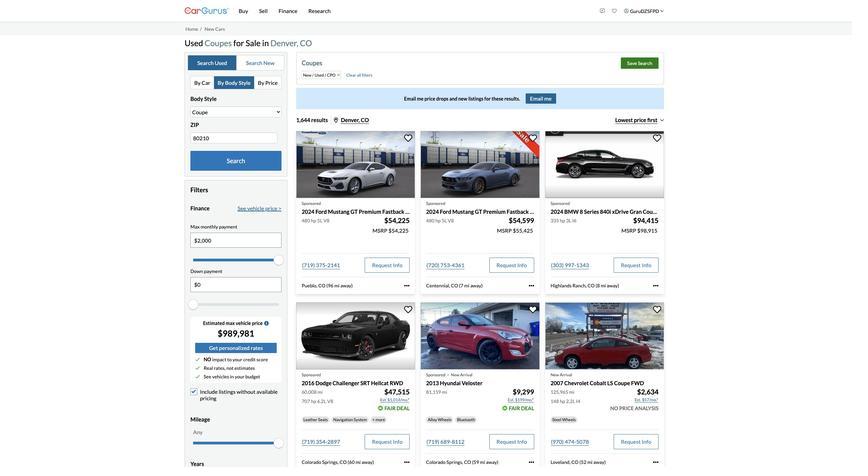 Task type: vqa. For each thing, say whether or not it's contained in the screenshot.
seventh chevron down icon from the bottom
no



Task type: describe. For each thing, give the bounding box(es) containing it.
(719) for 2016
[[302, 439, 315, 445]]

(719) 689-8112 button
[[426, 435, 465, 450]]

red 2007 chevrolet cobalt ls coupe fwd coupe front-wheel drive 5-speed manual image
[[545, 303, 664, 370]]

ellipsis h image for ·
[[529, 460, 534, 466]]

707
[[302, 399, 310, 405]]

sponsored for $54,225
[[302, 201, 321, 206]]

0 horizontal spatial denver,
[[271, 38, 298, 48]]

springs, for 2016
[[322, 460, 339, 466]]

gurudzsfpd
[[630, 8, 659, 14]]

veloster
[[462, 380, 483, 387]]

mileage button
[[191, 412, 282, 429]]

request info for $2,634
[[621, 439, 652, 445]]

highlands ranch, co (8 mi away)
[[551, 283, 619, 289]]

request info button for $54,225
[[365, 258, 410, 273]]

sponsored 2024 ford mustang gt premium fastback rwd for $54,599
[[426, 201, 544, 215]]

5l for $54,599
[[442, 218, 447, 224]]

2897
[[328, 439, 340, 445]]

request info button for $9,299
[[490, 435, 534, 450]]

more
[[376, 418, 385, 423]]

mi right (8
[[601, 283, 606, 289]]

check image for see vehicles in your budget
[[195, 375, 200, 380]]

/ for new
[[312, 73, 314, 78]]

springs, for ·
[[447, 460, 463, 466]]

1 vertical spatial vehicle
[[236, 321, 251, 327]]

fair deal for ·
[[509, 406, 534, 412]]

sell button
[[254, 0, 273, 22]]

ellipsis h image for $47,515
[[404, 460, 410, 466]]

997-
[[565, 262, 577, 269]]

(7
[[459, 283, 464, 289]]

new left cars
[[205, 26, 214, 32]]

$2,634
[[637, 388, 659, 396]]

filters
[[191, 186, 208, 194]]

see vehicle price > link
[[238, 205, 282, 213]]

zip
[[191, 122, 199, 128]]

0 horizontal spatial for
[[234, 38, 244, 48]]

est. for ·
[[508, 398, 515, 403]]

times image
[[337, 73, 340, 77]]

menu bar containing buy
[[229, 0, 597, 22]]

estimated max vehicle price
[[203, 321, 263, 327]]

wheels for arrival
[[562, 418, 576, 423]]

system
[[354, 418, 367, 423]]

/ for home
[[200, 26, 202, 32]]

gurudzsfpd menu item
[[621, 1, 668, 21]]

away) right (60
[[362, 460, 374, 466]]

get
[[209, 345, 218, 352]]

include
[[200, 389, 218, 395]]

gran
[[630, 209, 642, 215]]

real
[[204, 366, 213, 371]]

1 vertical spatial denver,
[[341, 117, 360, 123]]

arrival inside new arrival 2007 chevrolet cobalt ls coupe fwd
[[560, 373, 572, 378]]

fwd
[[631, 380, 644, 387]]

msrp for $94,415
[[622, 227, 637, 234]]

(719) 689-8112
[[427, 439, 465, 445]]

request info button for $94,415
[[614, 258, 659, 273]]

search for search used
[[197, 60, 214, 66]]

(719) 354-2897
[[302, 439, 340, 445]]

ford for $54,599
[[440, 209, 452, 215]]

request info for $54,225
[[372, 262, 403, 269]]

loveland, co (52 mi away)
[[551, 460, 606, 466]]

request for $9,299
[[497, 439, 517, 445]]

request info button for $54,599
[[490, 258, 534, 273]]

new inside the sponsored · new arrival 2013 hyundai veloster
[[451, 373, 460, 378]]

ellipsis h image for 2024
[[653, 283, 659, 289]]

clear
[[347, 73, 356, 78]]

by price tab
[[255, 77, 281, 89]]

sale
[[246, 38, 261, 48]]

by car
[[194, 79, 210, 86]]

i4
[[576, 399, 581, 405]]

by for by body style
[[218, 79, 224, 86]]

fair for ·
[[509, 406, 520, 412]]

mi inside 125,965 mi 148 hp 2.2l i4
[[569, 390, 575, 395]]

xdrive
[[612, 209, 629, 215]]

search new tab
[[237, 56, 284, 70]]

used coupes for sale in denver, co
[[185, 38, 312, 48]]

down payment
[[191, 269, 222, 275]]

mi right (60
[[356, 460, 361, 466]]

2.2l
[[566, 399, 575, 405]]

1,644 results
[[296, 117, 328, 123]]

info circle image
[[264, 321, 269, 326]]

search for search
[[227, 157, 245, 165]]

by for by car
[[194, 79, 201, 86]]

request info for $47,515
[[372, 439, 403, 445]]

Max monthly payment text field
[[191, 233, 281, 248]]

tab list containing by car
[[191, 76, 282, 90]]

$9,299
[[513, 388, 534, 396]]

(719) 375-2141
[[302, 262, 340, 269]]

estimates
[[235, 366, 255, 371]]

sponsored 2024 bmw 8 series 840i xdrive gran coupe awd
[[551, 201, 674, 215]]

without
[[237, 389, 256, 395]]

colorado for 2016
[[302, 460, 321, 466]]

car
[[202, 79, 210, 86]]

480 for $54,225
[[302, 218, 310, 224]]

0 horizontal spatial finance
[[191, 205, 210, 212]]

style inside tab
[[239, 79, 251, 86]]

sponsored 2024 ford mustang gt premium fastback rwd for $54,225
[[302, 201, 419, 215]]

mi right (59
[[480, 460, 485, 466]]

(970)
[[551, 439, 564, 445]]

by body style tab
[[214, 77, 255, 89]]

deal for 2016
[[397, 406, 410, 412]]

2024 for $94,415
[[551, 209, 564, 215]]

fastback for $54,225
[[382, 209, 405, 215]]

125,965
[[551, 390, 569, 395]]

save
[[628, 60, 637, 66]]

monthly
[[201, 224, 218, 230]]

save search
[[628, 60, 653, 66]]

0 vertical spatial payment
[[219, 224, 237, 230]]

any
[[193, 429, 203, 436]]

0 vertical spatial $54,225
[[385, 216, 410, 225]]

request info button for $2,634
[[614, 435, 659, 450]]

buy
[[239, 8, 248, 14]]

available
[[257, 389, 278, 395]]

navigation
[[334, 418, 353, 423]]

mi right (7
[[464, 283, 470, 289]]

2 horizontal spatial /
[[325, 73, 326, 78]]

home / new cars
[[186, 26, 225, 32]]

me for email me price drops and new listings for these results.
[[417, 96, 424, 102]]

navigation system
[[334, 418, 367, 423]]

(719) for ·
[[427, 439, 440, 445]]

sponsored inside sponsored 2016 dodge challenger srt hellcat rwd
[[302, 373, 321, 378]]

used inside the search used tab
[[215, 60, 227, 66]]

2 vertical spatial price
[[252, 321, 263, 327]]

(720)
[[427, 262, 440, 269]]

ford for $54,225
[[316, 209, 327, 215]]

map marker alt image
[[334, 118, 338, 123]]

hp inside 60,008 mi 707 hp 6.2l v8
[[311, 399, 316, 405]]

search used
[[197, 60, 227, 66]]

mi right (52 in the bottom of the page
[[588, 460, 593, 466]]

home link
[[186, 26, 198, 32]]

hyundai
[[440, 380, 461, 387]]

chevrolet
[[565, 380, 589, 387]]

$54,225 msrp $54,225
[[373, 216, 410, 234]]

chevron down image
[[661, 9, 664, 13]]

credit
[[243, 357, 256, 363]]

new / used / cpo button
[[302, 71, 341, 79]]

request for $54,599
[[497, 262, 517, 269]]

impact
[[212, 357, 226, 363]]

info for $9,299
[[518, 439, 527, 445]]

request info for $54,599
[[497, 262, 527, 269]]

689-
[[441, 439, 452, 445]]

centennial,
[[426, 283, 450, 289]]

(52
[[580, 460, 587, 466]]

research button
[[303, 0, 336, 22]]

0 vertical spatial listings
[[469, 96, 484, 102]]

125,965 mi 148 hp 2.2l i4
[[551, 390, 581, 405]]

save search button
[[621, 58, 659, 69]]

480 hp 5l v8 for $54,599
[[426, 218, 454, 224]]

$1,014/mo.*
[[388, 398, 410, 403]]

me for email me
[[545, 95, 552, 102]]

gt for $54,599
[[475, 209, 482, 215]]

335
[[551, 218, 559, 224]]

rates,
[[214, 366, 226, 371]]

8
[[580, 209, 583, 215]]

mi inside 60,008 mi 707 hp 6.2l v8
[[318, 390, 323, 395]]

mustang for $54,225
[[328, 209, 350, 215]]

+
[[373, 418, 375, 423]]

body inside by body style tab
[[225, 79, 238, 86]]

all
[[357, 73, 361, 78]]

354-
[[316, 439, 328, 445]]

0 vertical spatial vehicle
[[247, 205, 264, 212]]

1 check image from the top
[[195, 358, 200, 362]]

(970) 474-5078 button
[[551, 435, 590, 450]]



Task type: locate. For each thing, give the bounding box(es) containing it.
0 horizontal spatial no
[[204, 357, 211, 363]]

1 horizontal spatial me
[[545, 95, 552, 102]]

1 premium from the left
[[359, 209, 381, 215]]

1 est. from the left
[[380, 398, 387, 403]]

colorado for ·
[[426, 460, 446, 466]]

1 arrival from the left
[[460, 373, 473, 378]]

sponsored for $94,415
[[551, 201, 570, 206]]

awd
[[660, 209, 674, 215]]

1 2024 from the left
[[302, 209, 315, 215]]

est. inside $2,634 est. $57/mo.* no price analysis
[[635, 398, 642, 403]]

colorado springs, co (60 mi away)
[[302, 460, 374, 466]]

1 vertical spatial ellipsis h image
[[529, 460, 534, 466]]

0 horizontal spatial ellipsis h image
[[529, 460, 534, 466]]

1 horizontal spatial ford
[[440, 209, 452, 215]]

away) right (59
[[486, 460, 499, 466]]

1 vertical spatial body
[[191, 96, 203, 102]]

est. $1,014/mo.* button
[[380, 397, 410, 404]]

60,008
[[302, 390, 317, 395]]

check image left impact
[[195, 358, 200, 362]]

listings
[[469, 96, 484, 102], [219, 389, 236, 395]]

check image left real in the left of the page
[[195, 366, 200, 371]]

ellipsis h image for $54,225
[[404, 283, 410, 289]]

1 horizontal spatial style
[[239, 79, 251, 86]]

style
[[239, 79, 251, 86], [204, 96, 217, 102]]

1 vertical spatial listings
[[219, 389, 236, 395]]

away) right (52 in the bottom of the page
[[594, 460, 606, 466]]

ellipsis h image
[[653, 283, 659, 289], [529, 460, 534, 466]]

payment up max monthly payment text field
[[219, 224, 237, 230]]

by right car
[[218, 79, 224, 86]]

v8 for $54,225
[[324, 218, 330, 224]]

2 ford from the left
[[440, 209, 452, 215]]

1 horizontal spatial coupes
[[302, 59, 323, 67]]

msrp inside $94,415 msrp $98,915
[[622, 227, 637, 234]]

email for email me
[[530, 95, 544, 102]]

1 horizontal spatial in
[[262, 38, 269, 48]]

your for credit
[[233, 357, 242, 363]]

0 horizontal spatial 2024
[[302, 209, 315, 215]]

by for by price
[[258, 79, 264, 86]]

480 hp 5l v8 for $54,225
[[302, 218, 330, 224]]

0 horizontal spatial sponsored 2024 ford mustang gt premium fastback rwd
[[302, 201, 419, 215]]

in
[[262, 38, 269, 48], [230, 374, 234, 380]]

1 vertical spatial see
[[204, 374, 211, 380]]

for left sale
[[234, 38, 244, 48]]

sponsored · new arrival 2013 hyundai veloster
[[426, 368, 483, 387]]

3 msrp from the left
[[622, 227, 637, 234]]

hp for $54,599
[[436, 218, 441, 224]]

leather seats
[[304, 418, 328, 423]]

3 check image from the top
[[195, 375, 200, 380]]

(719) inside '(719) 375-2141' button
[[302, 262, 315, 269]]

1 msrp from the left
[[373, 227, 388, 234]]

add a car review image
[[600, 9, 605, 13]]

see for see vehicles in your budget
[[204, 374, 211, 380]]

request info for $94,415
[[621, 262, 652, 269]]

wheels right the steel
[[562, 418, 576, 423]]

0 horizontal spatial me
[[417, 96, 424, 102]]

check image for real rates, not estimates
[[195, 366, 200, 371]]

rates
[[251, 345, 263, 352]]

1 horizontal spatial listings
[[469, 96, 484, 102]]

include listings without available pricing
[[200, 389, 278, 402]]

0 horizontal spatial wheels
[[438, 418, 452, 423]]

2 gt from the left
[[475, 209, 482, 215]]

price left info circle image
[[252, 321, 263, 327]]

2 480 hp 5l v8 from the left
[[426, 218, 454, 224]]

colorado down (719) 689-8112 button
[[426, 460, 446, 466]]

request for $94,415
[[621, 262, 641, 269]]

1 vertical spatial no
[[611, 406, 619, 412]]

rwd for $54,599
[[530, 209, 544, 215]]

vehicle up $989,981
[[236, 321, 251, 327]]

0 horizontal spatial fair
[[385, 406, 396, 412]]

0 horizontal spatial mustang
[[328, 209, 350, 215]]

fair
[[385, 406, 396, 412], [509, 406, 520, 412]]

see up max monthly payment text field
[[238, 205, 246, 212]]

1 horizontal spatial price
[[265, 205, 277, 212]]

0 horizontal spatial colorado
[[302, 460, 321, 466]]

check image up include
[[195, 375, 200, 380]]

see vehicle price >
[[238, 205, 282, 212]]

listings right 'new'
[[469, 96, 484, 102]]

by left car
[[194, 79, 201, 86]]

1343
[[577, 262, 589, 269]]

0 horizontal spatial style
[[204, 96, 217, 102]]

1 horizontal spatial wheels
[[562, 418, 576, 423]]

2141
[[328, 262, 340, 269]]

price left drops
[[425, 96, 436, 102]]

0 horizontal spatial 480 hp 5l v8
[[302, 218, 330, 224]]

2 colorado from the left
[[426, 460, 446, 466]]

ellipsis h image for $2,634
[[653, 460, 659, 466]]

msrp inside $54,225 msrp $54,225
[[373, 227, 388, 234]]

menu bar
[[229, 0, 597, 22]]

by inside tab
[[194, 79, 201, 86]]

1 gt from the left
[[351, 209, 358, 215]]

60,008 mi 707 hp 6.2l v8
[[302, 390, 333, 405]]

2 springs, from the left
[[447, 460, 463, 466]]

request for $54,225
[[372, 262, 392, 269]]

hp inside 125,965 mi 148 hp 2.2l i4
[[560, 399, 565, 405]]

dodge
[[316, 380, 332, 387]]

denver, right the map marker alt icon
[[341, 117, 360, 123]]

1 vertical spatial for
[[485, 96, 491, 102]]

0 horizontal spatial email
[[404, 96, 416, 102]]

fair deal down est. $199/mo.* button
[[509, 406, 534, 412]]

2 mustang from the left
[[453, 209, 474, 215]]

payment right down
[[204, 269, 222, 275]]

3 by from the left
[[258, 79, 264, 86]]

1 horizontal spatial fair deal
[[509, 406, 534, 412]]

sponsored
[[302, 201, 321, 206], [426, 201, 446, 206], [551, 201, 570, 206], [302, 373, 321, 378], [426, 373, 446, 378]]

estimated
[[203, 321, 225, 327]]

new right ·
[[451, 373, 460, 378]]

1 fair deal from the left
[[385, 406, 410, 412]]

753-
[[441, 262, 452, 269]]

1 mustang from the left
[[328, 209, 350, 215]]

fair down est. $1,014/mo.* button
[[385, 406, 396, 412]]

search down 'zip' phone field
[[227, 157, 245, 165]]

new inside new arrival 2007 chevrolet cobalt ls coupe fwd
[[551, 373, 559, 378]]

arrival inside the sponsored · new arrival 2013 hyundai veloster
[[460, 373, 473, 378]]

springs,
[[322, 460, 339, 466], [447, 460, 463, 466]]

info for $2,634
[[642, 439, 652, 445]]

these
[[492, 96, 504, 102]]

0 horizontal spatial in
[[230, 374, 234, 380]]

away) right (96
[[341, 283, 353, 289]]

new up by price
[[264, 60, 275, 66]]

fastback up $54,599 at the right top of page
[[507, 209, 529, 215]]

rwd up $54,599 at the right top of page
[[530, 209, 544, 215]]

new left cpo in the top left of the page
[[303, 73, 312, 78]]

(59
[[472, 460, 479, 466]]

info for $94,415
[[642, 262, 652, 269]]

new inside tab
[[264, 60, 275, 66]]

0 horizontal spatial deal
[[397, 406, 410, 412]]

$54,225
[[385, 216, 410, 225], [389, 227, 409, 234]]

real rates, not estimates
[[204, 366, 255, 371]]

vapor blue metallic 2024 ford mustang gt premium fastback rwd coupe rear-wheel drive 6-speed manual image
[[421, 131, 540, 198]]

1 horizontal spatial fair
[[509, 406, 520, 412]]

search right save
[[638, 60, 653, 66]]

2024 inside sponsored 2024 bmw 8 series 840i xdrive gran coupe awd
[[551, 209, 564, 215]]

arrival up 2007
[[560, 373, 572, 378]]

v8 for $54,599
[[448, 218, 454, 224]]

2 fair deal from the left
[[509, 406, 534, 412]]

listings down see vehicles in your budget
[[219, 389, 236, 395]]

1 vertical spatial $54,225
[[389, 227, 409, 234]]

1 horizontal spatial colorado
[[426, 460, 446, 466]]

1 by from the left
[[194, 79, 201, 86]]

colorado down (719) 354-2897 button
[[302, 460, 321, 466]]

mi right (96
[[334, 283, 340, 289]]

ZIP telephone field
[[191, 133, 278, 144]]

clear all filters button
[[347, 73, 373, 78]]

1 horizontal spatial coupe
[[643, 209, 659, 215]]

2013
[[426, 380, 439, 387]]

2024 for $54,225
[[302, 209, 315, 215]]

black 2024 bmw 8 series 840i xdrive gran coupe awd coupe all-wheel drive automatic image
[[545, 131, 664, 198]]

1 horizontal spatial est.
[[508, 398, 515, 403]]

drops
[[436, 96, 449, 102]]

1 vertical spatial used
[[215, 60, 227, 66]]

iconic silver metallic 2024 ford mustang gt premium fastback rwd coupe rear-wheel drive automatic image
[[296, 131, 415, 198]]

1 springs, from the left
[[322, 460, 339, 466]]

coupes up new / used / cpo
[[302, 59, 323, 67]]

$989,981
[[218, 329, 254, 339]]

deal for ·
[[521, 406, 534, 412]]

by left the price
[[258, 79, 264, 86]]

springs, left (59
[[447, 460, 463, 466]]

saved cars image
[[612, 9, 617, 13]]

finance
[[279, 8, 298, 14], [191, 205, 210, 212]]

0 horizontal spatial ford
[[316, 209, 327, 215]]

5l for $54,225
[[317, 218, 323, 224]]

2 check image from the top
[[195, 366, 200, 371]]

coupes down cars
[[205, 38, 232, 48]]

1 horizontal spatial deal
[[521, 406, 534, 412]]

fastback for $54,599
[[507, 209, 529, 215]]

by car tab
[[191, 77, 214, 89]]

no
[[204, 357, 211, 363], [611, 406, 619, 412]]

gurudzsfpd menu
[[597, 1, 668, 21]]

0 vertical spatial for
[[234, 38, 244, 48]]

2 5l from the left
[[442, 218, 447, 224]]

2016
[[302, 380, 315, 387]]

2 sponsored 2024 ford mustang gt premium fastback rwd from the left
[[426, 201, 544, 215]]

1 vertical spatial coupes
[[302, 59, 323, 67]]

3 est. from the left
[[635, 398, 642, 403]]

2 fair from the left
[[509, 406, 520, 412]]

coupe up $94,415
[[643, 209, 659, 215]]

search used tab
[[188, 56, 237, 70]]

check image
[[195, 358, 200, 362], [195, 366, 200, 371], [195, 375, 200, 380]]

1 fair from the left
[[385, 406, 396, 412]]

1 horizontal spatial by
[[218, 79, 224, 86]]

arrival
[[460, 373, 473, 378], [560, 373, 572, 378]]

price for me
[[425, 96, 436, 102]]

2 480 from the left
[[426, 218, 435, 224]]

148
[[551, 399, 559, 405]]

email for email me price drops and new listings for these results.
[[404, 96, 416, 102]]

deal down '$1,014/mo.*' at the left
[[397, 406, 410, 412]]

email me
[[530, 95, 552, 102]]

1 horizontal spatial used
[[215, 60, 227, 66]]

2 horizontal spatial used
[[315, 73, 324, 78]]

by
[[194, 79, 201, 86], [218, 79, 224, 86], [258, 79, 264, 86]]

0 horizontal spatial coupes
[[205, 38, 232, 48]]

1 480 hp 5l v8 from the left
[[302, 218, 330, 224]]

1 horizontal spatial 480
[[426, 218, 435, 224]]

coupe inside new arrival 2007 chevrolet cobalt ls coupe fwd
[[614, 380, 630, 387]]

(719) inside (719) 354-2897 button
[[302, 439, 315, 445]]

me inside button
[[545, 95, 552, 102]]

0 horizontal spatial listings
[[219, 389, 236, 395]]

0 horizontal spatial 480
[[302, 218, 310, 224]]

2 arrival from the left
[[560, 373, 572, 378]]

style down car
[[204, 96, 217, 102]]

used down home link in the left top of the page
[[185, 38, 203, 48]]

ellipsis h image for $54,599
[[529, 283, 534, 289]]

2 horizontal spatial price
[[425, 96, 436, 102]]

2024 for $54,599
[[426, 209, 439, 215]]

vehicles
[[212, 374, 229, 380]]

away) right (8
[[607, 283, 619, 289]]

0 vertical spatial price
[[425, 96, 436, 102]]

est. up analysis
[[635, 398, 642, 403]]

body right car
[[225, 79, 238, 86]]

vehicle left > at the left of the page
[[247, 205, 264, 212]]

1 vertical spatial finance
[[191, 205, 210, 212]]

new arrival 2007 chevrolet cobalt ls coupe fwd
[[551, 373, 644, 387]]

1 deal from the left
[[397, 406, 410, 412]]

your for budget
[[235, 374, 245, 380]]

gt for $54,225
[[351, 209, 358, 215]]

0 horizontal spatial see
[[204, 374, 211, 380]]

search down sale
[[246, 60, 262, 66]]

1 horizontal spatial rwd
[[406, 209, 419, 215]]

get personalized rates
[[209, 345, 263, 352]]

request info button for $47,515
[[365, 435, 410, 450]]

steel
[[553, 418, 562, 423]]

fair down est. $199/mo.* button
[[509, 406, 520, 412]]

finance inside dropdown button
[[279, 8, 298, 14]]

highlands
[[551, 283, 572, 289]]

2 2024 from the left
[[426, 209, 439, 215]]

est. inside $47,515 est. $1,014/mo.*
[[380, 398, 387, 403]]

0 horizontal spatial arrival
[[460, 373, 473, 378]]

1 480 from the left
[[302, 218, 310, 224]]

(719) inside (719) 689-8112 button
[[427, 439, 440, 445]]

1 horizontal spatial /
[[312, 73, 314, 78]]

msrp inside $54,599 msrp $55,425
[[497, 227, 512, 234]]

price for vehicle
[[265, 205, 277, 212]]

see down real in the left of the page
[[204, 374, 211, 380]]

tab list up by body style on the top of page
[[188, 55, 284, 71]]

1 ford from the left
[[316, 209, 327, 215]]

search new
[[246, 60, 275, 66]]

0 horizontal spatial msrp
[[373, 227, 388, 234]]

red 2013 hyundai veloster coupe  6-speed automatic image
[[421, 303, 540, 370]]

price left > at the left of the page
[[265, 205, 277, 212]]

/
[[200, 26, 202, 32], [312, 73, 314, 78], [325, 73, 326, 78]]

sponsored inside the sponsored · new arrival 2013 hyundai veloster
[[426, 373, 446, 378]]

375-
[[316, 262, 328, 269]]

hellcat
[[371, 380, 389, 387]]

your down estimates
[[235, 374, 245, 380]]

premium for $54,599
[[483, 209, 506, 215]]

8112
[[452, 439, 465, 445]]

0 horizontal spatial 5l
[[317, 218, 323, 224]]

sell
[[259, 8, 268, 14]]

in down not
[[230, 374, 234, 380]]

finance right sell
[[279, 8, 298, 14]]

2 vertical spatial check image
[[195, 375, 200, 380]]

new inside button
[[303, 73, 312, 78]]

1 colorado from the left
[[302, 460, 321, 466]]

(719) left '354-'
[[302, 439, 315, 445]]

0 horizontal spatial used
[[185, 38, 203, 48]]

3 2024 from the left
[[551, 209, 564, 215]]

sponsored inside sponsored 2024 bmw 8 series 840i xdrive gran coupe awd
[[551, 201, 570, 206]]

request info button
[[365, 258, 410, 273], [490, 258, 534, 273], [614, 258, 659, 273], [365, 435, 410, 450], [490, 435, 534, 450], [614, 435, 659, 450]]

rwd for $54,225
[[406, 209, 419, 215]]

1 horizontal spatial body
[[225, 79, 238, 86]]

used
[[185, 38, 203, 48], [215, 60, 227, 66], [315, 73, 324, 78]]

$47,515 est. $1,014/mo.*
[[380, 388, 410, 403]]

1 horizontal spatial no
[[611, 406, 619, 412]]

0 horizontal spatial price
[[252, 321, 263, 327]]

arrival up "veloster"
[[460, 373, 473, 378]]

0 vertical spatial style
[[239, 79, 251, 86]]

search inside tab
[[197, 60, 214, 66]]

used inside new / used / cpo button
[[315, 73, 324, 78]]

1 vertical spatial payment
[[204, 269, 222, 275]]

denver, co
[[341, 117, 369, 123]]

0 vertical spatial used
[[185, 38, 203, 48]]

request info for $9,299
[[497, 439, 527, 445]]

tab list
[[188, 55, 284, 71], [191, 76, 282, 90]]

0 vertical spatial body
[[225, 79, 238, 86]]

research
[[309, 8, 331, 14]]

(970) 474-5078
[[551, 439, 589, 445]]

used left cpo in the top left of the page
[[315, 73, 324, 78]]

1 fastback from the left
[[382, 209, 405, 215]]

no left price
[[611, 406, 619, 412]]

1 vertical spatial check image
[[195, 366, 200, 371]]

no inside $2,634 est. $57/mo.* no price analysis
[[611, 406, 619, 412]]

search inside tab
[[246, 60, 262, 66]]

email left drops
[[404, 96, 416, 102]]

fair deal for 2016
[[385, 406, 410, 412]]

(303) 997-1343 button
[[551, 258, 590, 273]]

0 vertical spatial in
[[262, 38, 269, 48]]

email inside button
[[530, 95, 544, 102]]

0 horizontal spatial coupe
[[614, 380, 630, 387]]

0 vertical spatial see
[[238, 205, 246, 212]]

user icon image
[[624, 9, 629, 13]]

hp for $54,225
[[311, 218, 316, 224]]

2 by from the left
[[218, 79, 224, 86]]

2 horizontal spatial 2024
[[551, 209, 564, 215]]

see for see vehicle price >
[[238, 205, 246, 212]]

0 horizontal spatial fastback
[[382, 209, 405, 215]]

0 vertical spatial your
[[233, 357, 242, 363]]

premium
[[359, 209, 381, 215], [483, 209, 506, 215]]

email
[[530, 95, 544, 102], [404, 96, 416, 102]]

msrp for $54,599
[[497, 227, 512, 234]]

1 horizontal spatial msrp
[[497, 227, 512, 234]]

pitch black clearcoat 2016 dodge challenger srt hellcat rwd coupe rear-wheel drive 6-speed manual image
[[296, 303, 415, 370]]

mi
[[334, 283, 340, 289], [464, 283, 470, 289], [601, 283, 606, 289], [318, 390, 323, 395], [442, 390, 447, 395], [569, 390, 575, 395], [356, 460, 361, 466], [480, 460, 485, 466], [588, 460, 593, 466]]

seats
[[318, 418, 328, 423]]

ls
[[608, 380, 613, 387]]

0 horizontal spatial by
[[194, 79, 201, 86]]

0 horizontal spatial body
[[191, 96, 203, 102]]

est. inside $9,299 est. $199/mo.*
[[508, 398, 515, 403]]

1 horizontal spatial springs,
[[447, 460, 463, 466]]

0 horizontal spatial gt
[[351, 209, 358, 215]]

info for $54,599
[[518, 262, 527, 269]]

est. for 2016
[[380, 398, 387, 403]]

0 vertical spatial check image
[[195, 358, 200, 362]]

$94,415 msrp $98,915
[[622, 216, 659, 234]]

email right results.
[[530, 95, 544, 102]]

1 horizontal spatial fastback
[[507, 209, 529, 215]]

away)
[[341, 283, 353, 289], [471, 283, 483, 289], [607, 283, 619, 289], [362, 460, 374, 466], [486, 460, 499, 466], [594, 460, 606, 466]]

hp
[[311, 218, 316, 224], [436, 218, 441, 224], [560, 218, 565, 224], [311, 399, 316, 405], [560, 399, 565, 405]]

rwd inside sponsored 2016 dodge challenger srt hellcat rwd
[[390, 380, 403, 387]]

info for $54,225
[[393, 262, 403, 269]]

1 vertical spatial tab list
[[191, 76, 282, 90]]

2024
[[302, 209, 315, 215], [426, 209, 439, 215], [551, 209, 564, 215]]

coupe right the ls
[[614, 380, 630, 387]]

tab list containing search used
[[188, 55, 284, 71]]

search for search new
[[246, 60, 262, 66]]

2 premium from the left
[[483, 209, 506, 215]]

2 fastback from the left
[[507, 209, 529, 215]]

body down by car tab
[[191, 96, 203, 102]]

2 msrp from the left
[[497, 227, 512, 234]]

your right to
[[233, 357, 242, 363]]

2007
[[551, 380, 564, 387]]

in right sale
[[262, 38, 269, 48]]

mustang for $54,599
[[453, 209, 474, 215]]

3l
[[566, 218, 572, 224]]

premium up $54,225 msrp $54,225
[[359, 209, 381, 215]]

clear all filters
[[347, 73, 373, 78]]

new up 2007
[[551, 373, 559, 378]]

analysis
[[635, 406, 659, 412]]

request for $47,515
[[372, 439, 392, 445]]

wheels right alloy
[[438, 418, 452, 423]]

$9,299 est. $199/mo.*
[[508, 388, 534, 403]]

info for $47,515
[[393, 439, 403, 445]]

get personalized rates button
[[195, 343, 277, 354]]

mi up 6.2l
[[318, 390, 323, 395]]

rwd up $54,225 msrp $54,225
[[406, 209, 419, 215]]

search up car
[[197, 60, 214, 66]]

1 wheels from the left
[[438, 418, 452, 423]]

fastback up $54,225 msrp $54,225
[[382, 209, 405, 215]]

finance down filters
[[191, 205, 210, 212]]

msrp for $54,225
[[373, 227, 388, 234]]

2 deal from the left
[[521, 406, 534, 412]]

1 vertical spatial style
[[204, 96, 217, 102]]

tab list down the search used tab
[[191, 76, 282, 90]]

no up real in the left of the page
[[204, 357, 211, 363]]

0 vertical spatial ellipsis h image
[[653, 283, 659, 289]]

0 horizontal spatial est.
[[380, 398, 387, 403]]

request for $2,634
[[621, 439, 641, 445]]

away) right (7
[[471, 283, 483, 289]]

2 vertical spatial used
[[315, 73, 324, 78]]

no impact to your credit score
[[204, 357, 268, 363]]

1 vertical spatial in
[[230, 374, 234, 380]]

$57/mo.*
[[642, 398, 659, 403]]

style left by price
[[239, 79, 251, 86]]

finance button
[[273, 0, 303, 22]]

ellipsis h image
[[404, 283, 410, 289], [529, 283, 534, 289], [404, 460, 410, 466], [653, 460, 659, 466]]

for left the these on the right
[[485, 96, 491, 102]]

fair deal down '$1,014/mo.*' at the left
[[385, 406, 410, 412]]

wheels for ·
[[438, 418, 452, 423]]

1 horizontal spatial denver,
[[341, 117, 360, 123]]

sponsored for $54,599
[[426, 201, 446, 206]]

premium up $54,599 msrp $55,425
[[483, 209, 506, 215]]

(719) left 375-
[[302, 262, 315, 269]]

est. left $199/mo.*
[[508, 398, 515, 403]]

2 wheels from the left
[[562, 418, 576, 423]]

hp for $94,415
[[560, 218, 565, 224]]

rwd up the $47,515
[[390, 380, 403, 387]]

(719) for 2024
[[302, 262, 315, 269]]

0 horizontal spatial premium
[[359, 209, 381, 215]]

series
[[584, 209, 599, 215]]

(719) left 689-
[[427, 439, 440, 445]]

deal down $199/mo.*
[[521, 406, 534, 412]]

(303)
[[551, 262, 564, 269]]

used up by body style on the top of page
[[215, 60, 227, 66]]

Down payment text field
[[191, 278, 281, 292]]

1 5l from the left
[[317, 218, 323, 224]]

steel wheels
[[553, 418, 576, 423]]

1 vertical spatial coupe
[[614, 380, 630, 387]]

to
[[227, 357, 232, 363]]

listings inside include listings without available pricing
[[219, 389, 236, 395]]

1 horizontal spatial finance
[[279, 8, 298, 14]]

1 sponsored 2024 ford mustang gt premium fastback rwd from the left
[[302, 201, 419, 215]]

mi up 2.2l
[[569, 390, 575, 395]]

1 horizontal spatial ellipsis h image
[[653, 283, 659, 289]]

cargurus logo homepage link image
[[185, 1, 229, 21]]

challenger
[[333, 380, 360, 387]]

1 horizontal spatial gt
[[475, 209, 482, 215]]

denver, right sale
[[271, 38, 298, 48]]

mi down hyundai
[[442, 390, 447, 395]]

$2,634 est. $57/mo.* no price analysis
[[611, 388, 659, 412]]

2 est. from the left
[[508, 398, 515, 403]]

1 horizontal spatial email
[[530, 95, 544, 102]]

springs, left (60
[[322, 460, 339, 466]]

1 horizontal spatial 2024
[[426, 209, 439, 215]]

v8 inside 60,008 mi 707 hp 6.2l v8
[[327, 399, 333, 405]]

est. left '$1,014/mo.*' at the left
[[380, 398, 387, 403]]

2 horizontal spatial rwd
[[530, 209, 544, 215]]

est. $57/mo.* button
[[635, 397, 659, 404]]

2 horizontal spatial est.
[[635, 398, 642, 403]]

mustang
[[328, 209, 350, 215], [453, 209, 474, 215]]

not
[[227, 366, 234, 371]]

(720) 753-4361
[[427, 262, 465, 269]]

fair for 2016
[[385, 406, 396, 412]]

0 vertical spatial finance
[[279, 8, 298, 14]]

alloy wheels
[[428, 418, 452, 423]]

coupe inside sponsored 2024 bmw 8 series 840i xdrive gran coupe awd
[[643, 209, 659, 215]]

0 vertical spatial coupes
[[205, 38, 232, 48]]

premium for $54,225
[[359, 209, 381, 215]]

$55,425
[[513, 227, 533, 234]]

cargurus logo homepage link link
[[185, 1, 229, 21]]

est. for arrival
[[635, 398, 642, 403]]

480 for $54,599
[[426, 218, 435, 224]]



